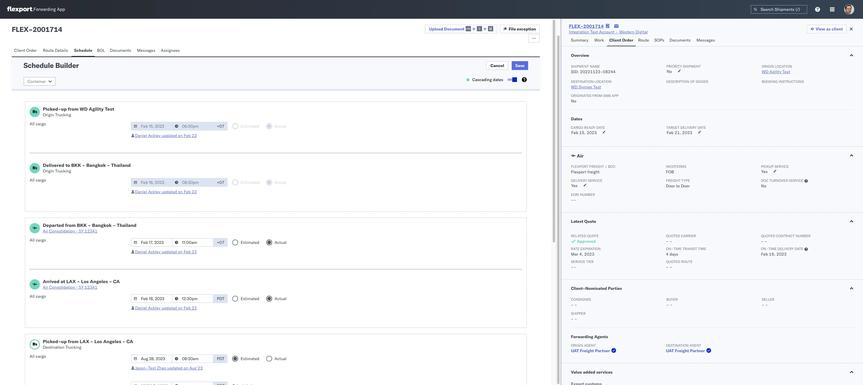 Task type: vqa. For each thing, say whether or not it's contained in the screenshot.


Task type: describe. For each thing, give the bounding box(es) containing it.
1 flexport from the top
[[571, 165, 588, 169]]

0 horizontal spatial messages button
[[135, 45, 159, 57]]

consignee - -
[[571, 298, 591, 308]]

eori
[[571, 193, 579, 197]]

daniel ackley updated on feb 22 button for picked-up from wd agility test
[[135, 133, 197, 138]]

rate
[[571, 247, 580, 251]]

on for departed from bkk - bangkok - thailand
[[178, 250, 183, 255]]

goods
[[696, 79, 708, 84]]

22 for departed from bkk - bangkok - thailand
[[192, 250, 197, 255]]

at
[[61, 279, 65, 285]]

all for picked-up from lax - los angeles - ca
[[30, 354, 35, 360]]

2023 for feb 15, 2023
[[587, 130, 597, 135]]

angeles inside the picked-up from lax - los angeles - ca destination trucking
[[103, 339, 121, 345]]

cascading
[[472, 77, 492, 82]]

client order for right client order button
[[609, 38, 633, 43]]

doc
[[761, 179, 769, 183]]

digital
[[636, 29, 648, 35]]

pickup service
[[761, 165, 789, 169]]

test inside "integration test account - western digital" link
[[590, 29, 598, 35]]

2023 for feb 19, 2023
[[776, 252, 787, 257]]

wd for wd synnex test
[[571, 84, 578, 90]]

on for arrived at lax - los angeles - ca
[[178, 306, 183, 311]]

services
[[596, 370, 613, 375]]

smb
[[603, 94, 611, 98]]

dates
[[571, 116, 582, 122]]

daniel for delivered to bkk - bangkok - thailand
[[135, 189, 147, 195]]

document
[[444, 26, 464, 32]]

cargo for delivered to bkk - bangkok - thailand
[[36, 178, 46, 183]]

originates from smb app no
[[571, 94, 618, 104]]

service for delivery service
[[588, 179, 602, 183]]

jason-
[[135, 366, 148, 371]]

yes for delivery
[[571, 183, 578, 189]]

destination inside the picked-up from lax - los angeles - ca destination trucking
[[43, 345, 64, 350]]

0 vertical spatial freight
[[589, 165, 604, 169]]

client-nominated parties
[[571, 286, 622, 291]]

trucking inside the picked-up from wd agility test origin trucking
[[55, 112, 71, 118]]

route button
[[636, 35, 652, 46]]

actual for arrived at lax - los angeles - ca
[[275, 296, 287, 302]]

feb 19, 2023
[[761, 252, 787, 257]]

1 mmm d, yyyy text field from the top
[[131, 178, 173, 187]]

sid:
[[571, 69, 579, 74]]

order for right client order button
[[622, 38, 633, 43]]

mmm d, yyyy text field for arrived at lax - los angeles - ca's daniel ackley updated on feb 22 button
[[131, 295, 173, 304]]

forwarding for forwarding app
[[33, 7, 56, 12]]

mmm d, yyyy text field for jason-test zhao updated on aug 23 button
[[131, 355, 173, 364]]

departed
[[43, 223, 64, 228]]

daniel ackley updated on feb 22 button for arrived at lax - los angeles - ca
[[135, 306, 197, 311]]

+07 for departed from bkk - bangkok - thailand
[[217, 240, 224, 245]]

route
[[681, 260, 693, 264]]

freight for destination agent
[[675, 349, 689, 354]]

test inside the picked-up from wd agility test origin trucking
[[105, 106, 114, 112]]

feb 21, 2023
[[667, 130, 692, 135]]

value added services
[[571, 370, 613, 375]]

uat freight partner link for origin
[[571, 348, 618, 354]]

jason-test zhao updated on aug 23
[[135, 366, 203, 371]]

origin inside the picked-up from wd agility test origin trucking
[[43, 112, 54, 118]]

latest quote
[[571, 219, 596, 224]]

quoted contract number - - rate expiration mar 4, 2023
[[571, 234, 811, 257]]

cargo for arrived at lax - los angeles - ca
[[36, 294, 46, 299]]

cargo ready date
[[571, 126, 605, 130]]

origin agent
[[571, 344, 596, 348]]

1 horizontal spatial client order button
[[607, 35, 636, 46]]

fob
[[666, 169, 674, 175]]

freight for origin agent
[[580, 349, 594, 354]]

route details button
[[41, 45, 72, 57]]

cargo for picked-up from wd agility test
[[36, 121, 46, 127]]

trucking inside 'delivered to bkk - bangkok - thailand origin trucking'
[[55, 169, 71, 174]]

integration test account - western digital
[[569, 29, 648, 35]]

mmm d, yyyy text field for daniel ackley updated on feb 22 button related to departed from bkk - bangkok - thailand
[[131, 238, 173, 247]]

daniel ackley updated on feb 22 for arrived at lax - los angeles - ca
[[135, 306, 197, 311]]

0 horizontal spatial documents button
[[107, 45, 135, 57]]

2 door from the left
[[681, 184, 690, 189]]

1 vertical spatial freight
[[587, 169, 600, 175]]

buyer - -
[[666, 298, 678, 308]]

assignees
[[161, 48, 180, 53]]

work button
[[592, 35, 607, 46]]

client order for leftmost client order button
[[14, 48, 37, 53]]

1 horizontal spatial messages button
[[694, 35, 718, 46]]

on-time transit time 4 days
[[666, 247, 706, 257]]

5y inside the arrived at lax - los angeles - ca air consolidation • 5y 12341
[[79, 285, 84, 290]]

daniel for departed from bkk - bangkok - thailand
[[135, 250, 147, 255]]

23
[[198, 366, 203, 371]]

summary
[[571, 38, 588, 43]]

uat for origin
[[571, 349, 579, 354]]

incoterms fob
[[666, 165, 686, 175]]

instructions
[[779, 79, 804, 84]]

consolidation inside the arrived at lax - los angeles - ca air consolidation • 5y 12341
[[49, 285, 75, 290]]

cancel
[[490, 63, 504, 68]]

upload document button
[[425, 25, 497, 33]]

updated for picked-up from wd agility test
[[162, 133, 177, 138]]

added
[[583, 370, 595, 375]]

client for right client order button
[[609, 38, 621, 43]]

sops
[[654, 38, 664, 43]]

origin location wd agility test
[[762, 64, 792, 74]]

cargo
[[571, 126, 583, 130]]

booking instructions
[[762, 79, 804, 84]]

uat freight partner link for destination
[[666, 348, 713, 354]]

all cargo for departed from bkk - bangkok - thailand
[[30, 238, 46, 243]]

0 horizontal spatial 2001714
[[33, 25, 62, 34]]

bangkok for from
[[92, 223, 112, 228]]

as
[[826, 26, 831, 32]]

flex - 2001714
[[12, 25, 62, 34]]

booking
[[762, 79, 778, 84]]

service right turnover
[[789, 179, 803, 183]]

agility inside the picked-up from wd agility test origin trucking
[[89, 106, 104, 112]]

integration test account - western digital link
[[569, 29, 648, 35]]

route for route details
[[43, 48, 54, 53]]

all for arrived at lax - los angeles - ca
[[30, 294, 35, 299]]

picked- for picked-up from lax - los angeles - ca
[[43, 339, 61, 345]]

daniel ackley updated on feb 22 button for departed from bkk - bangkok - thailand
[[135, 250, 197, 255]]

-- : -- -- text field for 22
[[172, 295, 214, 304]]

ackley for departed from bkk - bangkok - thailand
[[148, 250, 160, 255]]

messages for rightmost "messages" button
[[696, 38, 715, 43]]

bangkok for to
[[86, 162, 106, 168]]

departed from bkk - bangkok - thailand air consolidation • 5y 12341
[[43, 223, 136, 234]]

quoted for quoted contract number - - rate expiration mar 4, 2023
[[761, 234, 775, 238]]

0 horizontal spatial client order button
[[12, 45, 41, 57]]

estimated for arrived at lax - los angeles - ca
[[241, 296, 259, 302]]

thailand for delivered to bkk - bangkok - thailand
[[111, 162, 131, 168]]

client-nominated parties button
[[562, 280, 863, 298]]

schedule builder
[[23, 61, 79, 70]]

pdt for daniel ackley updated on feb 22
[[217, 296, 224, 302]]

daniel ackley updated on feb 22 for departed from bkk - bangkok - thailand
[[135, 250, 197, 255]]

assignees button
[[159, 45, 183, 57]]

3 -- : -- -- text field from the top
[[172, 382, 214, 386]]

western
[[619, 29, 635, 35]]

2 horizontal spatial date
[[795, 247, 803, 251]]

client for leftmost client order button
[[14, 48, 25, 53]]

ackley for picked-up from wd agility test
[[148, 133, 160, 138]]

from inside originates from smb app no
[[592, 94, 602, 98]]

angeles inside the arrived at lax - los angeles - ca air consolidation • 5y 12341
[[90, 279, 108, 285]]

cascading dates
[[472, 77, 503, 82]]

value added services button
[[562, 364, 863, 382]]

12341 inside departed from bkk - bangkok - thailand air consolidation • 5y 12341
[[85, 229, 97, 234]]

incoterms
[[666, 165, 686, 169]]

ready
[[584, 126, 595, 130]]

contract
[[776, 234, 795, 238]]

time for on-time delivery date
[[768, 247, 777, 251]]

bco
[[608, 165, 615, 169]]

location for wd synnex test
[[594, 79, 612, 84]]

doc turnover service
[[761, 179, 803, 183]]

seller - -
[[762, 298, 774, 308]]

bol button
[[95, 45, 107, 57]]

all cargo for picked-up from lax - los angeles - ca
[[30, 354, 46, 360]]

delivered
[[43, 162, 64, 168]]

2023 inside quoted contract number - - rate expiration mar 4, 2023
[[584, 252, 594, 257]]

2023 for feb 21, 2023
[[682, 130, 692, 135]]

no inside originates from smb app no
[[571, 99, 576, 104]]

trucking inside the picked-up from lax - los angeles - ca destination trucking
[[65, 345, 81, 350]]

expiration
[[580, 247, 601, 251]]

arrived
[[43, 279, 59, 285]]

flex
[[12, 25, 28, 34]]

app inside originates from smb app no
[[612, 94, 618, 98]]

seller
[[762, 298, 774, 302]]

forwarding for forwarding agents
[[571, 335, 593, 340]]

documents for the rightmost documents button
[[669, 38, 691, 43]]

air inside departed from bkk - bangkok - thailand air consolidation • 5y 12341
[[43, 229, 48, 234]]

related
[[571, 234, 586, 238]]

eori number --
[[571, 193, 595, 203]]

quoted for quoted route - -
[[666, 260, 680, 264]]

08244
[[603, 69, 616, 74]]

value
[[571, 370, 582, 375]]

details
[[55, 48, 68, 53]]

flexport freight / bco flexport freight
[[571, 165, 615, 175]]

jason-test zhao updated on aug 23 button
[[135, 366, 203, 371]]

shipment name sid: 20221123-08244
[[571, 64, 616, 74]]

container button
[[23, 77, 56, 86]]

carrier
[[681, 234, 696, 238]]

number
[[580, 193, 595, 197]]

• inside departed from bkk - bangkok - thailand air consolidation • 5y 12341
[[76, 229, 78, 234]]

view as client button
[[807, 25, 847, 33]]

pdt for jason-test zhao updated on aug 23
[[217, 357, 224, 362]]

bkk for to
[[71, 162, 81, 168]]

1 horizontal spatial 2001714
[[583, 23, 604, 29]]

los inside the arrived at lax - los angeles - ca air consolidation • 5y 12341
[[81, 279, 89, 285]]

description of goods
[[666, 79, 708, 84]]



Task type: locate. For each thing, give the bounding box(es) containing it.
route down digital
[[638, 38, 649, 43]]

forwarding up flex - 2001714
[[33, 7, 56, 12]]

3 +07 from the top
[[217, 240, 224, 245]]

partner down agents
[[595, 349, 610, 354]]

4 daniel ackley updated on feb 22 from the top
[[135, 306, 197, 311]]

2 uat from the left
[[666, 349, 674, 354]]

air consolidation • 5y 12341 link for bangkok
[[43, 228, 136, 234]]

on- for on-time transit time 4 days
[[666, 247, 673, 251]]

3 daniel ackley updated on feb 22 button from the top
[[135, 250, 197, 255]]

wd for wd agility test
[[762, 69, 768, 74]]

flex-2001714
[[569, 23, 604, 29]]

-- : -- -- text field
[[172, 295, 214, 304], [172, 355, 214, 364], [172, 382, 214, 386]]

date right ready
[[596, 126, 605, 130]]

5 all from the top
[[30, 354, 35, 360]]

daniel ackley updated on feb 22 for delivered to bkk - bangkok - thailand
[[135, 189, 197, 195]]

2 vertical spatial wd
[[80, 106, 88, 112]]

2 all cargo from the top
[[30, 178, 46, 183]]

messages button
[[694, 35, 718, 46], [135, 45, 159, 57]]

0 vertical spatial +07
[[217, 124, 224, 129]]

2001714 down 'forwarding app' at the top left of page
[[33, 25, 62, 34]]

0 vertical spatial delivery
[[680, 126, 696, 130]]

1 horizontal spatial order
[[622, 38, 633, 43]]

0 vertical spatial messages
[[696, 38, 715, 43]]

test inside destination location wd synnex test
[[593, 84, 601, 90]]

2 up from the top
[[61, 339, 67, 345]]

air button
[[562, 147, 863, 165]]

1 vertical spatial picked-
[[43, 339, 61, 345]]

of
[[690, 79, 695, 84]]

3 all from the top
[[30, 238, 35, 243]]

0 vertical spatial •
[[76, 229, 78, 234]]

1 vertical spatial actual
[[275, 296, 287, 302]]

los
[[81, 279, 89, 285], [94, 339, 102, 345]]

client-
[[571, 286, 585, 291]]

documents button right bol
[[107, 45, 135, 57]]

on
[[178, 133, 183, 138], [178, 189, 183, 195], [178, 250, 183, 255], [178, 306, 183, 311], [184, 366, 188, 371]]

1 vertical spatial bkk
[[77, 223, 87, 228]]

0 horizontal spatial route
[[43, 48, 54, 53]]

estimated for departed from bkk - bangkok - thailand
[[241, 240, 259, 245]]

1 partner from the left
[[595, 349, 610, 354]]

0 vertical spatial order
[[622, 38, 633, 43]]

schedule for schedule builder
[[23, 61, 54, 70]]

0 vertical spatial 12341
[[85, 229, 97, 234]]

0 vertical spatial pdt
[[217, 296, 224, 302]]

4 daniel from the top
[[135, 306, 147, 311]]

0 horizontal spatial agent
[[584, 344, 596, 348]]

2 horizontal spatial destination
[[666, 344, 689, 348]]

2 partner from the left
[[690, 349, 705, 354]]

time up the 19,
[[768, 247, 777, 251]]

uat freight partner down destination agent at the bottom right
[[666, 349, 705, 354]]

yes
[[761, 169, 768, 174], [571, 183, 578, 189]]

0 vertical spatial client
[[609, 38, 621, 43]]

consignee
[[571, 298, 591, 302]]

3 actual from the top
[[275, 357, 287, 362]]

3 22 from the top
[[192, 250, 197, 255]]

4 22 from the top
[[192, 306, 197, 311]]

1 cargo from the top
[[36, 121, 46, 127]]

22 for arrived at lax - los angeles - ca
[[192, 306, 197, 311]]

0 vertical spatial location
[[775, 64, 792, 69]]

partner down destination agent at the bottom right
[[690, 349, 705, 354]]

no down doc
[[761, 184, 766, 189]]

1 pdt from the top
[[217, 296, 224, 302]]

1 vertical spatial -- : -- -- text field
[[172, 355, 214, 364]]

originates
[[571, 94, 591, 98]]

1 daniel ackley updated on feb 22 from the top
[[135, 133, 197, 138]]

2 time from the left
[[698, 247, 706, 251]]

1 -- : -- -- text field from the top
[[172, 295, 214, 304]]

0 vertical spatial bangkok
[[86, 162, 106, 168]]

documents right sops button on the right top of page
[[669, 38, 691, 43]]

1 horizontal spatial agent
[[690, 344, 701, 348]]

no down priority at the right
[[667, 69, 672, 74]]

daniel ackley updated on feb 22 button for delivered to bkk - bangkok - thailand
[[135, 189, 197, 195]]

1 horizontal spatial partner
[[690, 349, 705, 354]]

0 horizontal spatial app
[[57, 7, 65, 12]]

thailand inside departed from bkk - bangkok - thailand air consolidation • 5y 12341
[[117, 223, 136, 228]]

picked- inside the picked-up from lax - los angeles - ca destination trucking
[[43, 339, 61, 345]]

1 agent from the left
[[584, 344, 596, 348]]

ca inside the picked-up from lax - los angeles - ca destination trucking
[[126, 339, 133, 345]]

thailand inside 'delivered to bkk - bangkok - thailand origin trucking'
[[111, 162, 131, 168]]

0 horizontal spatial uat freight partner link
[[571, 348, 618, 354]]

1 vertical spatial documents
[[110, 48, 131, 53]]

documents for the left documents button
[[110, 48, 131, 53]]

synnex
[[579, 84, 592, 90]]

3 cargo from the top
[[36, 238, 46, 243]]

daniel ackley updated on feb 22 for picked-up from wd agility test
[[135, 133, 197, 138]]

client order down flex
[[14, 48, 37, 53]]

12341 inside the arrived at lax - los angeles - ca air consolidation • 5y 12341
[[85, 285, 97, 290]]

1 vertical spatial location
[[594, 79, 612, 84]]

bkk inside 'delivered to bkk - bangkok - thailand origin trucking'
[[71, 162, 81, 168]]

all
[[30, 121, 35, 127], [30, 178, 35, 183], [30, 238, 35, 243], [30, 294, 35, 299], [30, 354, 35, 360]]

route left the details
[[43, 48, 54, 53]]

bkk for from
[[77, 223, 87, 228]]

1 vertical spatial messages
[[137, 48, 155, 53]]

agents
[[594, 335, 608, 340]]

buyer
[[666, 298, 678, 302]]

-- : -- -- text field for delivered to bkk - bangkok - thailand
[[172, 178, 214, 187]]

5y inside departed from bkk - bangkok - thailand air consolidation • 5y 12341
[[79, 229, 84, 234]]

consolidation down departed
[[49, 229, 75, 234]]

quoted inside quoted carrier - -
[[666, 234, 680, 238]]

22 for delivered to bkk - bangkok - thailand
[[192, 189, 197, 195]]

destination inside destination location wd synnex test
[[571, 79, 594, 84]]

time right transit
[[698, 247, 706, 251]]

test
[[590, 29, 598, 35], [782, 69, 790, 74], [593, 84, 601, 90], [105, 106, 114, 112], [148, 366, 156, 371]]

1 horizontal spatial client order
[[609, 38, 633, 43]]

0 vertical spatial thailand
[[111, 162, 131, 168]]

2 horizontal spatial time
[[768, 247, 777, 251]]

uat freight partner
[[571, 349, 610, 354], [666, 349, 705, 354]]

door down type
[[681, 184, 690, 189]]

3 ackley from the top
[[148, 250, 160, 255]]

origin inside 'delivered to bkk - bangkok - thailand origin trucking'
[[43, 169, 54, 174]]

0 horizontal spatial delivery
[[680, 126, 696, 130]]

2 estimated from the top
[[241, 296, 259, 302]]

0 vertical spatial air
[[577, 153, 584, 159]]

consolidation down at
[[49, 285, 75, 290]]

freight left /
[[589, 165, 604, 169]]

transit
[[683, 247, 697, 251]]

+07 for delivered to bkk - bangkok - thailand
[[217, 180, 224, 185]]

1 air consolidation • 5y 12341 link from the top
[[43, 228, 136, 234]]

2001714 up "account"
[[583, 23, 604, 29]]

forwarding app link
[[7, 6, 65, 12]]

to inside freight type door to door
[[676, 184, 680, 189]]

1 vertical spatial forwarding
[[571, 335, 593, 340]]

1 vertical spatial trucking
[[55, 169, 71, 174]]

location for wd agility test
[[775, 64, 792, 69]]

flex-
[[569, 23, 583, 29]]

from inside the picked-up from lax - los angeles - ca destination trucking
[[68, 339, 78, 345]]

-- : -- -- text field for aug
[[172, 355, 214, 364]]

2 vertical spatial actual
[[275, 357, 287, 362]]

air down arrived
[[43, 285, 48, 290]]

route for route
[[638, 38, 649, 43]]

0 vertical spatial up
[[61, 106, 67, 112]]

2 consolidation from the top
[[49, 285, 75, 290]]

1 on- from the left
[[666, 247, 673, 251]]

delivered to bkk - bangkok - thailand origin trucking
[[43, 162, 131, 174]]

number
[[796, 234, 811, 238]]

bkk inside departed from bkk - bangkok - thailand air consolidation • 5y 12341
[[77, 223, 87, 228]]

4 all from the top
[[30, 294, 35, 299]]

5 mmm d, yyyy text field from the top
[[131, 382, 173, 386]]

2 vertical spatial -- : -- -- text field
[[172, 238, 214, 247]]

1 horizontal spatial agility
[[769, 69, 781, 74]]

2 vertical spatial estimated
[[241, 357, 259, 362]]

agent for origin agent
[[584, 344, 596, 348]]

date right target
[[697, 126, 706, 130]]

arrived at lax - los angeles - ca air consolidation • 5y 12341
[[43, 279, 120, 290]]

bkk right delivered at top left
[[71, 162, 81, 168]]

uat down destination agent at the bottom right
[[666, 349, 674, 354]]

order down 'western'
[[622, 38, 633, 43]]

ackley for arrived at lax - los angeles - ca
[[148, 306, 160, 311]]

uat for destination
[[666, 349, 674, 354]]

up inside the picked-up from lax - los angeles - ca destination trucking
[[61, 339, 67, 345]]

cargo for picked-up from lax - los angeles - ca
[[36, 354, 46, 360]]

2 ackley from the top
[[148, 189, 160, 195]]

4 ackley from the top
[[148, 306, 160, 311]]

uat freight partner for origin
[[571, 349, 610, 354]]

delivery service
[[571, 179, 602, 183]]

updated for departed from bkk - bangkok - thailand
[[162, 250, 177, 255]]

air inside button
[[577, 153, 584, 159]]

1 daniel ackley updated on feb 22 button from the top
[[135, 133, 197, 138]]

file exception
[[509, 26, 536, 32]]

overview button
[[562, 47, 863, 64]]

2 daniel ackley updated on feb 22 button from the top
[[135, 189, 197, 195]]

1 horizontal spatial uat freight partner
[[666, 349, 705, 354]]

destination for destination agent
[[666, 344, 689, 348]]

1 ackley from the top
[[148, 133, 160, 138]]

route
[[638, 38, 649, 43], [43, 48, 54, 53]]

wd inside the picked-up from wd agility test origin trucking
[[80, 106, 88, 112]]

wd inside 'origin location wd agility test'
[[762, 69, 768, 74]]

0 horizontal spatial documents
[[110, 48, 131, 53]]

updated for delivered to bkk - bangkok - thailand
[[162, 189, 177, 195]]

approved
[[577, 239, 596, 244]]

1 horizontal spatial messages
[[696, 38, 715, 43]]

messages button left assignees
[[135, 45, 159, 57]]

1 consolidation from the top
[[49, 229, 75, 234]]

1 daniel from the top
[[135, 133, 147, 138]]

ackley for delivered to bkk - bangkok - thailand
[[148, 189, 160, 195]]

updated
[[162, 133, 177, 138], [162, 189, 177, 195], [162, 250, 177, 255], [162, 306, 177, 311], [167, 366, 183, 371]]

updated for arrived at lax - los angeles - ca
[[162, 306, 177, 311]]

0 horizontal spatial location
[[594, 79, 612, 84]]

2 cargo from the top
[[36, 178, 46, 183]]

air up flexport freight / bco flexport freight
[[577, 153, 584, 159]]

uat freight partner link down destination agent at the bottom right
[[666, 348, 713, 354]]

freight inside freight type door to door
[[666, 179, 681, 183]]

3 time from the left
[[768, 247, 777, 251]]

messages for "messages" button to the left
[[137, 48, 155, 53]]

no down originates
[[571, 99, 576, 104]]

1 vertical spatial air consolidation • 5y 12341 link
[[43, 285, 120, 291]]

upload
[[429, 26, 443, 32]]

2 +07 from the top
[[217, 180, 224, 185]]

messages up overview button
[[696, 38, 715, 43]]

delivery
[[680, 126, 696, 130], [778, 247, 794, 251]]

target
[[666, 126, 679, 130]]

latest quote button
[[562, 213, 863, 230]]

3 mmm d, yyyy text field from the top
[[131, 295, 173, 304]]

upload document
[[429, 26, 464, 32]]

flex-2001714 link
[[569, 23, 604, 29]]

2 on- from the left
[[761, 247, 768, 251]]

1 vertical spatial •
[[76, 285, 78, 290]]

actual for departed from bkk - bangkok - thailand
[[275, 240, 287, 245]]

4 daniel ackley updated on feb 22 button from the top
[[135, 306, 197, 311]]

2 horizontal spatial wd
[[762, 69, 768, 74]]

1 horizontal spatial yes
[[761, 169, 768, 174]]

daniel for arrived at lax - los angeles - ca
[[135, 306, 147, 311]]

schedule left bol
[[74, 48, 92, 53]]

1 5y from the top
[[79, 229, 84, 234]]

uat freight partner down origin agent
[[571, 349, 610, 354]]

1 horizontal spatial documents
[[669, 38, 691, 43]]

1 vertical spatial wd
[[571, 84, 578, 90]]

1 horizontal spatial destination
[[571, 79, 594, 84]]

lax
[[66, 279, 76, 285], [80, 339, 89, 345]]

service for pickup service
[[775, 165, 789, 169]]

0 horizontal spatial time
[[673, 247, 682, 251]]

2023 down on-time delivery date
[[776, 252, 787, 257]]

delivery down contract
[[778, 247, 794, 251]]

1 vertical spatial consolidation
[[49, 285, 75, 290]]

to right delivered at top left
[[65, 162, 70, 168]]

up for lax
[[61, 339, 67, 345]]

save
[[515, 63, 525, 68]]

client down integration test account - western digital
[[609, 38, 621, 43]]

turnover
[[769, 179, 788, 183]]

door down fob
[[666, 184, 675, 189]]

2 flexport from the top
[[571, 169, 586, 175]]

to down incoterms fob
[[676, 184, 680, 189]]

schedule button
[[72, 45, 95, 57]]

to inside 'delivered to bkk - bangkok - thailand origin trucking'
[[65, 162, 70, 168]]

bangkok inside 'delivered to bkk - bangkok - thailand origin trucking'
[[86, 162, 106, 168]]

name
[[590, 64, 600, 69]]

forwarding up origin agent
[[571, 335, 593, 340]]

2 -- : -- -- text field from the top
[[172, 178, 214, 187]]

lax inside the arrived at lax - los angeles - ca air consolidation • 5y 12341
[[66, 279, 76, 285]]

0 horizontal spatial date
[[596, 126, 605, 130]]

4 cargo from the top
[[36, 294, 46, 299]]

1 door from the left
[[666, 184, 675, 189]]

2 5y from the top
[[79, 285, 84, 290]]

flexport. image
[[7, 6, 33, 12]]

1 • from the top
[[76, 229, 78, 234]]

•
[[76, 229, 78, 234], [76, 285, 78, 290]]

0 vertical spatial actual
[[275, 240, 287, 245]]

feb 15, 2023
[[571, 130, 597, 135]]

los inside the picked-up from lax - los angeles - ca destination trucking
[[94, 339, 102, 345]]

2 daniel from the top
[[135, 189, 147, 195]]

on- up 4
[[666, 247, 673, 251]]

quote
[[584, 219, 596, 224]]

2 22 from the top
[[192, 189, 197, 195]]

agent
[[584, 344, 596, 348], [690, 344, 701, 348]]

2 agent from the left
[[690, 344, 701, 348]]

1 actual from the top
[[275, 240, 287, 245]]

origin inside 'origin location wd agility test'
[[762, 64, 774, 69]]

yes down 'pickup'
[[761, 169, 768, 174]]

1 vertical spatial up
[[61, 339, 67, 345]]

time for on-time transit time 4 days
[[673, 247, 682, 251]]

2023 down target delivery date
[[682, 130, 692, 135]]

1 horizontal spatial uat freight partner link
[[666, 348, 713, 354]]

priority shipment
[[666, 64, 701, 69]]

documents button right sops
[[667, 35, 694, 46]]

forwarding inside forwarding app link
[[33, 7, 56, 12]]

0 horizontal spatial messages
[[137, 48, 155, 53]]

destination for destination location wd synnex test
[[571, 79, 594, 84]]

bangkok inside departed from bkk - bangkok - thailand air consolidation • 5y 12341
[[92, 223, 112, 228]]

0 horizontal spatial ca
[[113, 279, 120, 285]]

up inside the picked-up from wd agility test origin trucking
[[61, 106, 67, 112]]

order for leftmost client order button
[[26, 48, 37, 53]]

1 all from the top
[[30, 121, 35, 127]]

0 vertical spatial ca
[[113, 279, 120, 285]]

2 • from the top
[[76, 285, 78, 290]]

0 vertical spatial forwarding
[[33, 7, 56, 12]]

1 horizontal spatial los
[[94, 339, 102, 345]]

+07
[[217, 124, 224, 129], [217, 180, 224, 185], [217, 240, 224, 245]]

messages left assignees
[[137, 48, 155, 53]]

agent for destination agent
[[690, 344, 701, 348]]

-- : -- -- text field
[[172, 122, 214, 131], [172, 178, 214, 187], [172, 238, 214, 247]]

schedule
[[74, 48, 92, 53], [23, 61, 54, 70]]

time up the days
[[673, 247, 682, 251]]

all cargo for arrived at lax - los angeles - ca
[[30, 294, 46, 299]]

quoted inside quoted contract number - - rate expiration mar 4, 2023
[[761, 234, 775, 238]]

1 vertical spatial agility
[[89, 106, 104, 112]]

3 daniel from the top
[[135, 250, 147, 255]]

3 all cargo from the top
[[30, 238, 46, 243]]

Search Shipments (/) text field
[[751, 5, 807, 14]]

file
[[509, 26, 516, 32]]

all for departed from bkk - bangkok - thailand
[[30, 238, 35, 243]]

date for feb 15, 2023
[[596, 126, 605, 130]]

air inside the arrived at lax - los angeles - ca air consolidation • 5y 12341
[[43, 285, 48, 290]]

documents right bol button
[[110, 48, 131, 53]]

service up the doc turnover service
[[775, 165, 789, 169]]

0 horizontal spatial forwarding
[[33, 7, 56, 12]]

3 estimated from the top
[[241, 357, 259, 362]]

quoted for quoted carrier - -
[[666, 234, 680, 238]]

messages button up overview button
[[694, 35, 718, 46]]

1 time from the left
[[673, 247, 682, 251]]

location down 08244
[[594, 79, 612, 84]]

freight down fob
[[666, 179, 681, 183]]

0 vertical spatial schedule
[[74, 48, 92, 53]]

tier
[[586, 260, 594, 264]]

5 all cargo from the top
[[30, 354, 46, 360]]

0 horizontal spatial order
[[26, 48, 37, 53]]

wd agility test link
[[762, 69, 790, 74]]

consolidation inside departed from bkk - bangkok - thailand air consolidation • 5y 12341
[[49, 229, 75, 234]]

exception
[[517, 26, 536, 32]]

uat freight partner link down origin agent
[[571, 348, 618, 354]]

from
[[592, 94, 602, 98], [68, 106, 78, 112], [65, 223, 76, 228], [68, 339, 78, 345]]

partner for origin agent
[[595, 349, 610, 354]]

0 vertical spatial -- : -- -- text field
[[172, 295, 214, 304]]

+07 for picked-up from wd agility test
[[217, 124, 224, 129]]

client order button down 'western'
[[607, 35, 636, 46]]

pdt
[[217, 296, 224, 302], [217, 357, 224, 362]]

air consolidation • 5y 12341 link for los
[[43, 285, 120, 291]]

0 vertical spatial bkk
[[71, 162, 81, 168]]

on-
[[666, 247, 673, 251], [761, 247, 768, 251]]

1 horizontal spatial lax
[[80, 339, 89, 345]]

1 vertical spatial lax
[[80, 339, 89, 345]]

date
[[596, 126, 605, 130], [697, 126, 706, 130], [795, 247, 803, 251]]

1 vertical spatial estimated
[[241, 296, 259, 302]]

latest
[[571, 219, 583, 224]]

1 all cargo from the top
[[30, 121, 46, 127]]

shipper
[[571, 312, 586, 316]]

1 vertical spatial 12341
[[85, 285, 97, 290]]

partner for destination agent
[[690, 349, 705, 354]]

uat freight partner for destination
[[666, 349, 705, 354]]

1 22 from the top
[[192, 133, 197, 138]]

aug
[[189, 366, 197, 371]]

0 horizontal spatial agility
[[89, 106, 104, 112]]

1 horizontal spatial on-
[[761, 247, 768, 251]]

0 horizontal spatial lax
[[66, 279, 76, 285]]

1 horizontal spatial location
[[775, 64, 792, 69]]

2 uat freight partner from the left
[[666, 349, 705, 354]]

target delivery date
[[666, 126, 706, 130]]

to
[[65, 162, 70, 168], [676, 184, 680, 189]]

delivery
[[571, 179, 587, 183]]

19,
[[769, 252, 775, 257]]

20221123-
[[580, 69, 603, 74]]

yes down the delivery
[[571, 183, 578, 189]]

client order down 'western'
[[609, 38, 633, 43]]

air down departed
[[43, 229, 48, 234]]

description
[[666, 79, 689, 84]]

bangkok
[[86, 162, 106, 168], [92, 223, 112, 228]]

2 12341 from the top
[[85, 285, 97, 290]]

picked-
[[43, 106, 61, 112], [43, 339, 61, 345]]

2 daniel ackley updated on feb 22 from the top
[[135, 189, 197, 195]]

2 all from the top
[[30, 178, 35, 183]]

3 -- : -- -- text field from the top
[[172, 238, 214, 247]]

1 horizontal spatial delivery
[[778, 247, 794, 251]]

3 daniel ackley updated on feb 22 from the top
[[135, 250, 197, 255]]

all for picked-up from wd agility test
[[30, 121, 35, 127]]

0 horizontal spatial schedule
[[23, 61, 54, 70]]

2 air consolidation • 5y 12341 link from the top
[[43, 285, 120, 291]]

2 vertical spatial no
[[761, 184, 766, 189]]

location inside destination location wd synnex test
[[594, 79, 612, 84]]

date for feb 21, 2023
[[697, 126, 706, 130]]

1 vertical spatial client order
[[14, 48, 37, 53]]

wd inside destination location wd synnex test
[[571, 84, 578, 90]]

thailand for departed from bkk - bangkok - thailand
[[117, 223, 136, 228]]

quoted inside quoted route - -
[[666, 260, 680, 264]]

1 vertical spatial bangkok
[[92, 223, 112, 228]]

1 uat freight partner from the left
[[571, 349, 610, 354]]

all cargo for delivered to bkk - bangkok - thailand
[[30, 178, 46, 183]]

1 horizontal spatial ca
[[126, 339, 133, 345]]

1 horizontal spatial app
[[612, 94, 618, 98]]

all for delivered to bkk - bangkok - thailand
[[30, 178, 35, 183]]

agility inside 'origin location wd agility test'
[[769, 69, 781, 74]]

schedule up 'container' button
[[23, 61, 54, 70]]

on- inside on-time transit time 4 days
[[666, 247, 673, 251]]

2 pdt from the top
[[217, 357, 224, 362]]

1 uat freight partner link from the left
[[571, 348, 618, 354]]

4 mmm d, yyyy text field from the top
[[131, 355, 173, 364]]

2 picked- from the top
[[43, 339, 61, 345]]

2 -- : -- -- text field from the top
[[172, 355, 214, 364]]

2 uat freight partner link from the left
[[666, 348, 713, 354]]

1 12341 from the top
[[85, 229, 97, 234]]

1 +07 from the top
[[217, 124, 224, 129]]

MMM D, YYYY text field
[[131, 122, 173, 131]]

delivery up feb 21, 2023
[[680, 126, 696, 130]]

2023 down "expiration"
[[584, 252, 594, 257]]

2023 down ready
[[587, 130, 597, 135]]

0 vertical spatial app
[[57, 7, 65, 12]]

1 -- : -- -- text field from the top
[[172, 122, 214, 131]]

uat down origin agent
[[571, 349, 579, 354]]

1 vertical spatial app
[[612, 94, 618, 98]]

client down flex
[[14, 48, 25, 53]]

date down number
[[795, 247, 803, 251]]

service down flexport freight / bco flexport freight
[[588, 179, 602, 183]]

cargo for departed from bkk - bangkok - thailand
[[36, 238, 46, 243]]

1 uat from the left
[[571, 349, 579, 354]]

up for wd
[[61, 106, 67, 112]]

on- for on-time delivery date
[[761, 247, 768, 251]]

2 vertical spatial +07
[[217, 240, 224, 245]]

thailand
[[111, 162, 131, 168], [117, 223, 136, 228]]

1 horizontal spatial door
[[681, 184, 690, 189]]

quoted down the days
[[666, 260, 680, 264]]

destination
[[571, 79, 594, 84], [666, 344, 689, 348], [43, 345, 64, 350]]

22 for picked-up from wd agility test
[[192, 133, 197, 138]]

from inside departed from bkk - bangkok - thailand air consolidation • 5y 12341
[[65, 223, 76, 228]]

1 estimated from the top
[[241, 240, 259, 245]]

0 horizontal spatial wd
[[80, 106, 88, 112]]

1 up from the top
[[61, 106, 67, 112]]

quoted left contract
[[761, 234, 775, 238]]

on- up feb 19, 2023
[[761, 247, 768, 251]]

15,
[[579, 130, 586, 135]]

test inside 'origin location wd agility test'
[[782, 69, 790, 74]]

freight
[[589, 165, 604, 169], [587, 169, 600, 175]]

1 vertical spatial air
[[43, 229, 48, 234]]

picked-up from wd agility test origin trucking
[[43, 106, 114, 118]]

daniel ackley updated on feb 22 button
[[135, 133, 197, 138], [135, 189, 197, 195], [135, 250, 197, 255], [135, 306, 197, 311]]

4
[[666, 252, 669, 257]]

1 vertical spatial +07
[[217, 180, 224, 185]]

all cargo
[[30, 121, 46, 127], [30, 178, 46, 183], [30, 238, 46, 243], [30, 294, 46, 299], [30, 354, 46, 360]]

0 horizontal spatial to
[[65, 162, 70, 168]]

on for picked-up from wd agility test
[[178, 133, 183, 138]]

agility
[[769, 69, 781, 74], [89, 106, 104, 112]]

daniel for picked-up from wd agility test
[[135, 133, 147, 138]]

1 horizontal spatial route
[[638, 38, 649, 43]]

client order button down flex
[[12, 45, 41, 57]]

integration
[[569, 29, 589, 35]]

type
[[682, 179, 690, 183]]

picked- inside the picked-up from wd agility test origin trucking
[[43, 106, 61, 112]]

lax inside the picked-up from lax - los angeles - ca destination trucking
[[80, 339, 89, 345]]

5 cargo from the top
[[36, 354, 46, 360]]

1 vertical spatial to
[[676, 184, 680, 189]]

1 vertical spatial flexport
[[571, 169, 586, 175]]

quoted route - -
[[666, 260, 693, 270]]

ca inside the arrived at lax - los angeles - ca air consolidation • 5y 12341
[[113, 279, 120, 285]]

schedule inside schedule button
[[74, 48, 92, 53]]

freight down destination agent at the bottom right
[[675, 349, 689, 354]]

location inside 'origin location wd agility test'
[[775, 64, 792, 69]]

bkk right departed
[[77, 223, 87, 228]]

0 vertical spatial flexport
[[571, 165, 588, 169]]

2 mmm d, yyyy text field from the top
[[131, 238, 173, 247]]

yes for pickup
[[761, 169, 768, 174]]

4 all cargo from the top
[[30, 294, 46, 299]]

• inside the arrived at lax - los angeles - ca air consolidation • 5y 12341
[[76, 285, 78, 290]]

MMM D, YYYY text field
[[131, 178, 173, 187], [131, 238, 173, 247], [131, 295, 173, 304], [131, 355, 173, 364], [131, 382, 173, 386]]

freight up delivery service
[[587, 169, 600, 175]]

location up the "wd agility test" link
[[775, 64, 792, 69]]

from inside the picked-up from wd agility test origin trucking
[[68, 106, 78, 112]]

None checkbox
[[508, 79, 516, 81]]

freight down origin agent
[[580, 349, 594, 354]]

quoted left carrier
[[666, 234, 680, 238]]

all cargo for picked-up from wd agility test
[[30, 121, 46, 127]]

1 picked- from the top
[[43, 106, 61, 112]]

priority
[[666, 64, 682, 69]]

1 vertical spatial thailand
[[117, 223, 136, 228]]

1 horizontal spatial no
[[667, 69, 672, 74]]

1 horizontal spatial documents button
[[667, 35, 694, 46]]

2 actual from the top
[[275, 296, 287, 302]]

order down flex - 2001714
[[26, 48, 37, 53]]

2 horizontal spatial no
[[761, 184, 766, 189]]



